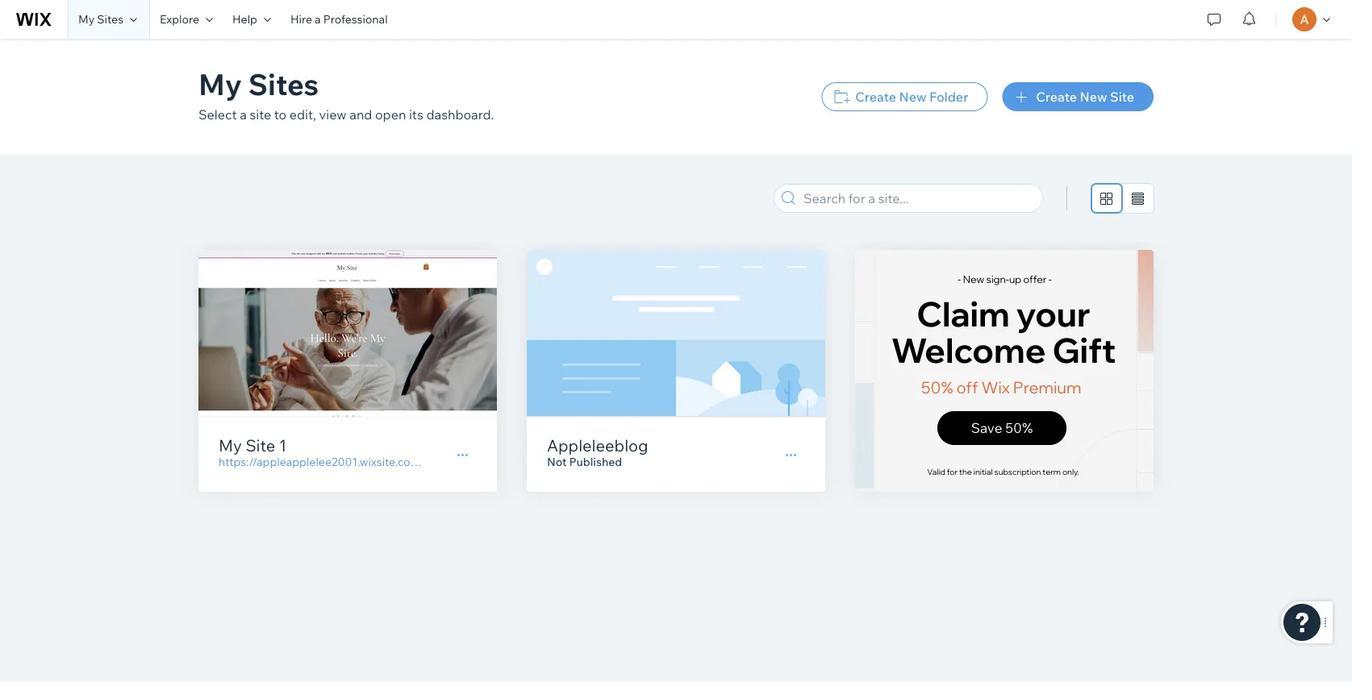 Task type: vqa. For each thing, say whether or not it's contained in the screenshot.
New inside - New Sign-Up Offer - Claim Your Welcome Gift 50% Off Wix Premium
yes



Task type: describe. For each thing, give the bounding box(es) containing it.
2 horizontal spatial site
[[1110, 89, 1135, 105]]

help
[[232, 12, 257, 26]]

premium
[[1013, 378, 1082, 398]]

help button
[[223, 0, 281, 39]]

https://appleapplelee2001.wixsite.com/my-
[[219, 455, 445, 469]]

the
[[960, 467, 972, 477]]

my for my site 1
[[219, 435, 242, 456]]

edit
[[677, 334, 702, 350]]

your
[[1017, 292, 1091, 335]]

appleleeblog not published
[[547, 435, 649, 469]]

professional
[[323, 12, 388, 26]]

select & edit site button
[[605, 328, 748, 357]]

explore
[[160, 12, 199, 26]]

a inside hire a professional link
[[315, 12, 321, 26]]

initial
[[974, 467, 993, 477]]

for
[[947, 467, 958, 477]]

up
[[1010, 273, 1022, 286]]

folder
[[930, 89, 969, 105]]

gift
[[1053, 328, 1116, 371]]

open
[[375, 107, 406, 123]]

and
[[350, 107, 372, 123]]

to
[[274, 107, 287, 123]]

not
[[547, 455, 567, 469]]

new for - new sign-up offer - claim your welcome gift 50% off wix premium
[[963, 273, 985, 286]]

sites for my sites
[[97, 12, 124, 26]]

hire
[[290, 12, 312, 26]]

1 - from the left
[[958, 273, 961, 286]]

select & edit site
[[624, 334, 729, 350]]

create new folder
[[856, 89, 969, 105]]

offer
[[1024, 273, 1047, 286]]

0 vertical spatial my
[[78, 12, 95, 26]]

0 horizontal spatial 1
[[279, 435, 287, 456]]

appleleeblog
[[547, 435, 649, 456]]



Task type: locate. For each thing, give the bounding box(es) containing it.
sites left explore
[[97, 12, 124, 26]]

my inside my sites select a site to edit, view and open its dashboard.
[[199, 65, 242, 102]]

save 50% link
[[938, 412, 1067, 445]]

select inside button
[[624, 334, 663, 350]]

0 vertical spatial 50%
[[921, 378, 954, 398]]

1 horizontal spatial 1
[[467, 455, 472, 469]]

a right hire on the left of the page
[[315, 12, 321, 26]]

select inside my sites select a site to edit, view and open its dashboard.
[[199, 107, 237, 123]]

dashboard.
[[426, 107, 494, 123]]

- new sign-up offer - claim your welcome gift 50% off wix premium
[[892, 273, 1116, 398]]

1 horizontal spatial new
[[963, 273, 985, 286]]

site inside my site 1 https://appleapplelee2001.wixsite.com/my-site-1
[[246, 435, 275, 456]]

site-
[[445, 455, 467, 469]]

sites for my sites select a site to edit, view and open its dashboard.
[[248, 65, 319, 102]]

site
[[1110, 89, 1135, 105], [704, 334, 729, 350], [246, 435, 275, 456]]

- up claim
[[958, 273, 961, 286]]

my for my sites
[[199, 65, 242, 102]]

hire a professional
[[290, 12, 388, 26]]

select left &
[[624, 334, 663, 350]]

view
[[319, 107, 347, 123]]

welcome
[[892, 328, 1046, 371]]

2 vertical spatial site
[[246, 435, 275, 456]]

sites up the to at the left top of page
[[248, 65, 319, 102]]

1 horizontal spatial sites
[[248, 65, 319, 102]]

new
[[899, 89, 927, 105], [1080, 89, 1108, 105], [963, 273, 985, 286]]

1 vertical spatial 50%
[[1006, 420, 1033, 437]]

1 vertical spatial my
[[199, 65, 242, 102]]

1 horizontal spatial a
[[315, 12, 321, 26]]

its
[[409, 107, 424, 123]]

&
[[666, 334, 674, 350]]

0 horizontal spatial select
[[199, 107, 237, 123]]

create new folder button
[[822, 82, 988, 111]]

claim
[[917, 292, 1010, 335]]

a left site
[[240, 107, 247, 123]]

new for create new folder
[[899, 89, 927, 105]]

0 horizontal spatial create
[[856, 89, 897, 105]]

a inside my sites select a site to edit, view and open its dashboard.
[[240, 107, 247, 123]]

sites
[[97, 12, 124, 26], [248, 65, 319, 102]]

1 horizontal spatial select
[[624, 334, 663, 350]]

1 horizontal spatial -
[[1049, 273, 1052, 286]]

Search for a site... field
[[799, 185, 1038, 212]]

0 vertical spatial sites
[[97, 12, 124, 26]]

subscription
[[995, 467, 1041, 477]]

2 vertical spatial my
[[219, 435, 242, 456]]

wix
[[982, 378, 1010, 398]]

my sites
[[78, 12, 124, 26]]

new inside - new sign-up offer - claim your welcome gift 50% off wix premium
[[963, 273, 985, 286]]

select left site
[[199, 107, 237, 123]]

50% inside - new sign-up offer - claim your welcome gift 50% off wix premium
[[921, 378, 954, 398]]

0 horizontal spatial sites
[[97, 12, 124, 26]]

1 horizontal spatial site
[[704, 334, 729, 350]]

off
[[957, 378, 979, 398]]

1 vertical spatial site
[[704, 334, 729, 350]]

site
[[250, 107, 271, 123]]

50%
[[921, 378, 954, 398], [1006, 420, 1033, 437]]

edit,
[[290, 107, 316, 123]]

0 horizontal spatial -
[[958, 273, 961, 286]]

1 vertical spatial select
[[624, 334, 663, 350]]

term
[[1043, 467, 1061, 477]]

create new site
[[1037, 89, 1135, 105]]

2 create from the left
[[1037, 89, 1077, 105]]

0 horizontal spatial 50%
[[921, 378, 954, 398]]

a
[[315, 12, 321, 26], [240, 107, 247, 123]]

only.
[[1063, 467, 1080, 477]]

valid for the initial subscription term only.
[[928, 467, 1080, 477]]

1
[[279, 435, 287, 456], [467, 455, 472, 469]]

-
[[958, 273, 961, 286], [1049, 273, 1052, 286]]

1 horizontal spatial 50%
[[1006, 420, 1033, 437]]

2 - from the left
[[1049, 273, 1052, 286]]

1 vertical spatial a
[[240, 107, 247, 123]]

create new site button
[[1003, 82, 1154, 111]]

create for create new folder
[[856, 89, 897, 105]]

1 vertical spatial sites
[[248, 65, 319, 102]]

my site 1 https://appleapplelee2001.wixsite.com/my-site-1
[[219, 435, 472, 469]]

1 create from the left
[[856, 89, 897, 105]]

2 horizontal spatial new
[[1080, 89, 1108, 105]]

50% right save
[[1006, 420, 1033, 437]]

my sites select a site to edit, view and open its dashboard.
[[199, 65, 494, 123]]

sign-
[[987, 273, 1010, 286]]

new for create new site
[[1080, 89, 1108, 105]]

50% inside save 50% "link"
[[1006, 420, 1033, 437]]

select
[[199, 107, 237, 123], [624, 334, 663, 350]]

0 horizontal spatial a
[[240, 107, 247, 123]]

1 horizontal spatial create
[[1037, 89, 1077, 105]]

save 50%
[[971, 420, 1033, 437]]

hire a professional link
[[281, 0, 398, 39]]

- right offer
[[1049, 273, 1052, 286]]

0 vertical spatial a
[[315, 12, 321, 26]]

0 vertical spatial site
[[1110, 89, 1135, 105]]

my
[[78, 12, 95, 26], [199, 65, 242, 102], [219, 435, 242, 456]]

create
[[856, 89, 897, 105], [1037, 89, 1077, 105]]

sites inside my sites select a site to edit, view and open its dashboard.
[[248, 65, 319, 102]]

0 horizontal spatial site
[[246, 435, 275, 456]]

my inside my site 1 https://appleapplelee2001.wixsite.com/my-site-1
[[219, 435, 242, 456]]

save
[[971, 420, 1003, 437]]

0 horizontal spatial new
[[899, 89, 927, 105]]

published
[[569, 455, 622, 469]]

valid
[[928, 467, 946, 477]]

create for create new site
[[1037, 89, 1077, 105]]

0 vertical spatial select
[[199, 107, 237, 123]]

50% left off
[[921, 378, 954, 398]]



